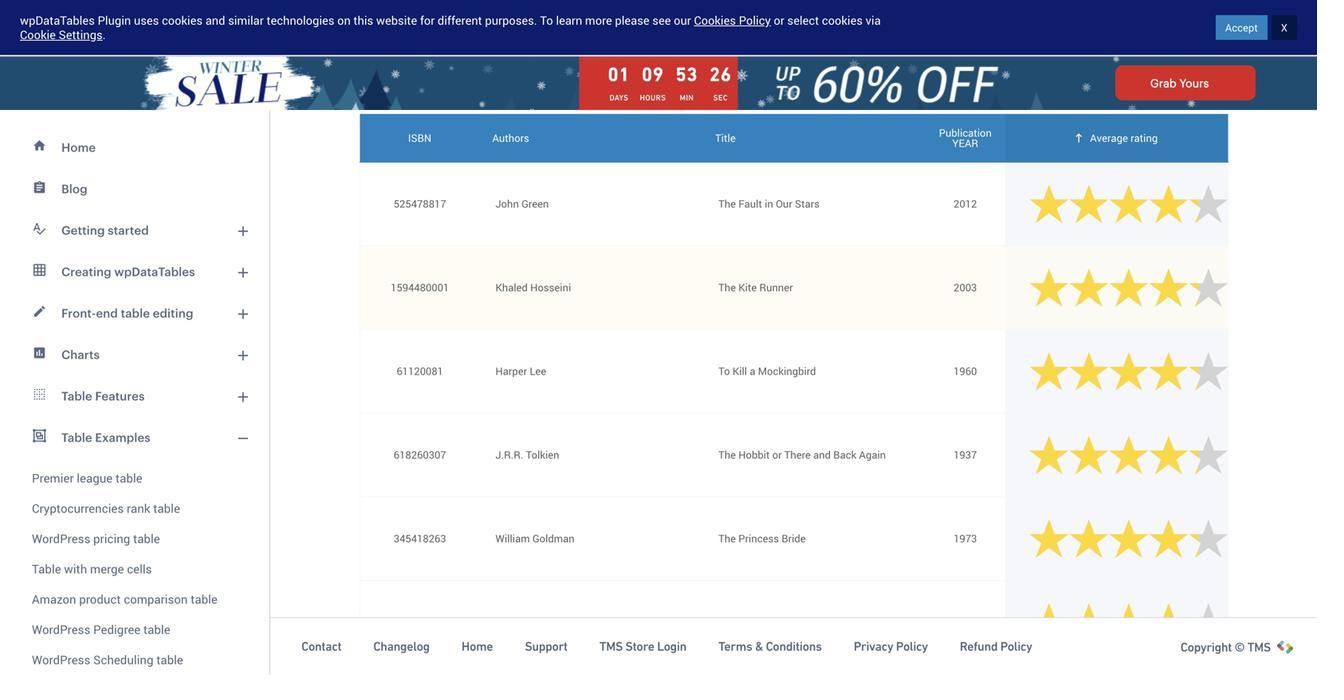 Task type: locate. For each thing, give the bounding box(es) containing it.
2 the from the top
[[719, 281, 736, 295]]

and left back
[[814, 448, 831, 462]]

the left hobbit at the right bottom of the page
[[719, 448, 736, 462]]

grab yours link
[[1116, 65, 1256, 101]]

refund
[[960, 640, 998, 654]]

home up blog
[[61, 140, 96, 154]]

1 vertical spatial to
[[719, 364, 730, 379]]

4 ★★★★★ from the top
[[1030, 428, 1229, 481]]

columns button
[[360, 37, 464, 69]]

a
[[750, 364, 756, 379]]

wordpress pricing table
[[32, 531, 160, 547]]

1 horizontal spatial and
[[746, 616, 763, 630]]

Search form search field
[[335, 17, 870, 38]]

the left kite at right top
[[719, 281, 736, 295]]

0 horizontal spatial tms
[[600, 640, 623, 654]]

or inside wpdatatables plugin uses cookies and similar technologies on this website for different purposes. to learn more please see our cookies policy or select cookies via cookie settings .
[[774, 12, 785, 28]]

1 vertical spatial table
[[61, 431, 92, 445]]

policy right refund
[[1001, 640, 1033, 654]]

to left learn
[[540, 12, 553, 28]]

1 vertical spatial wordpress
[[32, 622, 90, 638]]

publication year: activate to sort column ascending element
[[926, 114, 1006, 162]]

table up cells
[[133, 531, 160, 547]]

see
[[653, 12, 671, 28]]

3 the from the top
[[719, 448, 736, 462]]

wordpress for wordpress pricing table
[[32, 531, 90, 547]]

for
[[420, 12, 435, 28]]

to
[[540, 12, 553, 28], [719, 364, 730, 379]]

table for league
[[116, 470, 142, 487]]

tms inside 'tms store login' 'link'
[[600, 640, 623, 654]]

copyright © tms
[[1181, 641, 1272, 655]]

table up premier league table
[[61, 431, 92, 445]]

authors: activate to sort column ascending element
[[480, 114, 703, 162]]

or left select
[[774, 12, 785, 28]]

pedigree
[[93, 622, 141, 638]]

plugin
[[98, 12, 131, 28]]

wordpress down wordpress pedigree table at the left of page
[[32, 652, 90, 669]]

and left similar
[[206, 12, 225, 28]]

2 wordpress from the top
[[32, 622, 90, 638]]

to left kill
[[719, 364, 730, 379]]

wpdatatables left .
[[20, 12, 95, 28]]

0 vertical spatial home
[[61, 140, 96, 154]]

wpdatatables up editing
[[114, 265, 195, 279]]

0 horizontal spatial wpdatatables
[[20, 12, 95, 28]]

uses
[[134, 12, 159, 28]]

the
[[719, 197, 736, 211], [719, 281, 736, 295], [719, 448, 736, 462], [719, 532, 736, 546]]

cookies left 'via'
[[822, 12, 863, 28]]

1594480001
[[391, 281, 449, 295]]

policy inside the privacy policy link
[[897, 640, 928, 654]]

entries
[[1182, 83, 1217, 98]]

table
[[61, 389, 92, 403], [61, 431, 92, 445], [32, 561, 61, 578]]

★★★★★ for 2012
[[1030, 176, 1229, 230]]

john green
[[496, 197, 549, 211]]

or left there
[[773, 448, 782, 462]]

wordpress scheduling table link
[[10, 645, 260, 676]]

table right rank
[[153, 501, 180, 517]]

1813
[[954, 616, 978, 630]]

★★★★★ for 1813
[[1030, 595, 1229, 649]]

get
[[1200, 20, 1217, 35]]

tms right © at the bottom right
[[1248, 641, 1272, 655]]

1 vertical spatial and
[[814, 448, 831, 462]]

the left fault
[[719, 197, 736, 211]]

0 vertical spatial wordpress
[[32, 531, 90, 547]]

wordpress pedigree table
[[32, 622, 170, 638]]

home link up blog
[[10, 127, 260, 168]]

wordpress up with
[[32, 531, 90, 547]]

settings
[[59, 27, 103, 43]]

cryptocurrencies rank table link
[[10, 494, 260, 524]]

and for cookies
[[206, 12, 225, 28]]

pride
[[719, 616, 743, 630]]

austen
[[521, 616, 554, 630]]

kill
[[733, 364, 748, 379]]

6 ★★★★★ from the top
[[1030, 595, 1229, 649]]

grab yours
[[1151, 77, 1210, 89]]

1 horizontal spatial policy
[[897, 640, 928, 654]]

26
[[710, 63, 732, 85]]

1 horizontal spatial to
[[719, 364, 730, 379]]

0 vertical spatial or
[[774, 12, 785, 28]]

our
[[776, 197, 793, 211]]

contact link
[[302, 639, 342, 655]]

on
[[338, 12, 351, 28]]

1 vertical spatial or
[[773, 448, 782, 462]]

harper lee
[[496, 364, 547, 379]]

front-end table editing link
[[10, 293, 260, 334]]

rating
[[1131, 131, 1159, 145]]

618260307
[[394, 448, 446, 462]]

with
[[64, 561, 87, 578]]

table for end
[[121, 306, 150, 320]]

table for scheduling
[[157, 652, 183, 669]]

different
[[438, 12, 482, 28]]

2012
[[954, 197, 978, 211]]

table down "wordpress pedigree table" link
[[157, 652, 183, 669]]

creating wpdatatables link
[[10, 251, 260, 293]]

table down comparison
[[144, 622, 170, 638]]

2 horizontal spatial policy
[[1001, 640, 1033, 654]]

amazon product comparison table link
[[10, 585, 260, 615]]

home left "support" "link"
[[462, 640, 493, 654]]

1 horizontal spatial cookies
[[822, 12, 863, 28]]

3 wordpress from the top
[[32, 652, 90, 669]]

amazon product comparison table
[[32, 592, 218, 608]]

min
[[680, 93, 694, 103]]

x button
[[1272, 15, 1298, 40]]

3 ★★★★★ from the top
[[1030, 344, 1229, 398]]

and inside wpdatatables plugin uses cookies and similar technologies on this website for different purposes. to learn more please see our cookies policy or select cookies via cookie settings .
[[206, 12, 225, 28]]

harper
[[496, 364, 527, 379]]

2 vertical spatial table
[[32, 561, 61, 578]]

wordpress down amazon
[[32, 622, 90, 638]]

goldman
[[533, 532, 575, 546]]

policy inside refund policy link
[[1001, 640, 1033, 654]]

table right end
[[121, 306, 150, 320]]

refund policy link
[[960, 639, 1033, 655]]

0 horizontal spatial to
[[540, 12, 553, 28]]

grab
[[1151, 77, 1177, 89]]

679783261
[[394, 616, 446, 630]]

home
[[61, 140, 96, 154], [462, 640, 493, 654]]

hobbit
[[739, 448, 770, 462]]

comparison
[[124, 592, 188, 608]]

5 ★★★★★ from the top
[[1030, 511, 1229, 565]]

home link
[[10, 127, 260, 168], [462, 639, 493, 655]]

1 ★★★★★ from the top
[[1030, 176, 1229, 230]]

the left princess
[[719, 532, 736, 546]]

creating wpdatatables
[[61, 265, 195, 279]]

cookies
[[694, 12, 736, 28]]

table examples
[[61, 431, 151, 445]]

refund policy
[[960, 640, 1033, 654]]

policy right cookies
[[739, 12, 771, 28]]

61120081
[[397, 364, 444, 379]]

0 vertical spatial and
[[206, 12, 225, 28]]

1 the from the top
[[719, 197, 736, 211]]

1973
[[954, 532, 978, 546]]

wpdatatables inside wpdatatables plugin uses cookies and similar technologies on this website for different purposes. to learn more please see our cookies policy or select cookies via cookie settings .
[[20, 12, 95, 28]]

home link left "support" "link"
[[462, 639, 493, 655]]

charts
[[61, 348, 100, 362]]

2 vertical spatial wordpress
[[32, 652, 90, 669]]

1 vertical spatial wpdatatables
[[114, 265, 195, 279]]

1 wordpress from the top
[[32, 531, 90, 547]]

to inside wpdatatables plugin uses cookies and similar technologies on this website for different purposes. to learn more please see our cookies policy or select cookies via cookie settings .
[[540, 12, 553, 28]]

table
[[121, 306, 150, 320], [116, 470, 142, 487], [153, 501, 180, 517], [133, 531, 160, 547], [191, 592, 218, 608], [144, 622, 170, 638], [157, 652, 183, 669]]

0 horizontal spatial cookies
[[162, 12, 203, 28]]

2 vertical spatial and
[[746, 616, 763, 630]]

1 vertical spatial home link
[[462, 639, 493, 655]]

policy
[[739, 12, 771, 28], [897, 640, 928, 654], [1001, 640, 1033, 654]]

tms left "store"
[[600, 640, 623, 654]]

4 the from the top
[[719, 532, 736, 546]]

0 vertical spatial to
[[540, 12, 553, 28]]

cookies
[[162, 12, 203, 28], [822, 12, 863, 28]]

blog
[[61, 182, 87, 196]]

table left with
[[32, 561, 61, 578]]

john
[[496, 197, 519, 211]]

table for rank
[[153, 501, 180, 517]]

1 horizontal spatial home
[[462, 640, 493, 654]]

0 horizontal spatial home link
[[10, 127, 260, 168]]

1 horizontal spatial wpdatatables
[[114, 265, 195, 279]]

0 horizontal spatial policy
[[739, 12, 771, 28]]

2 horizontal spatial and
[[814, 448, 831, 462]]

2 ★★★★★ from the top
[[1030, 260, 1229, 314]]

0 horizontal spatial home
[[61, 140, 96, 154]]

policy right the privacy
[[897, 640, 928, 654]]

table for table features
[[61, 389, 92, 403]]

the hobbit or there and back again
[[719, 448, 886, 462]]

table down charts
[[61, 389, 92, 403]]

0 vertical spatial wpdatatables
[[20, 12, 95, 28]]

green
[[522, 197, 549, 211]]

cookies policy link
[[694, 12, 771, 28]]

0 vertical spatial table
[[61, 389, 92, 403]]

tolkien
[[526, 448, 560, 462]]

cookies right the uses
[[162, 12, 203, 28]]

table features link
[[10, 376, 260, 417]]

2003
[[954, 281, 978, 295]]

0 horizontal spatial and
[[206, 12, 225, 28]]

and right pride
[[746, 616, 763, 630]]

or
[[774, 12, 785, 28], [773, 448, 782, 462]]

table up cryptocurrencies rank table link
[[116, 470, 142, 487]]

cookie
[[20, 27, 56, 43]]

product
[[79, 592, 121, 608]]

1960
[[954, 364, 978, 379]]

★★★★★ for 1973
[[1030, 511, 1229, 565]]

pricing
[[93, 531, 130, 547]]

01
[[608, 63, 630, 85]]



Task type: vqa. For each thing, say whether or not it's contained in the screenshot.
the rightmost cookies
yes



Task type: describe. For each thing, give the bounding box(es) containing it.
the princess bride
[[719, 532, 806, 546]]

conditions
[[766, 640, 822, 654]]

★★★★★ for 1937
[[1030, 428, 1229, 481]]

title
[[716, 131, 736, 145]]

login
[[658, 640, 687, 654]]

table right comparison
[[191, 592, 218, 608]]

isbn
[[408, 131, 432, 145]]

year
[[953, 136, 979, 150]]

accept button
[[1216, 15, 1268, 40]]

345418263
[[394, 532, 446, 546]]

the for the princess bride
[[719, 532, 736, 546]]

premier
[[32, 470, 74, 487]]

terms & conditions
[[719, 640, 822, 654]]

fault
[[739, 197, 763, 211]]

copyright
[[1181, 641, 1233, 655]]

1937
[[954, 448, 978, 462]]

10
[[1094, 84, 1106, 99]]

there
[[785, 448, 811, 462]]

cells
[[127, 561, 152, 578]]

stars
[[795, 197, 820, 211]]

runner
[[760, 281, 793, 295]]

1 cookies from the left
[[162, 12, 203, 28]]

isbn: activate to sort column ascending element
[[360, 114, 480, 162]]

j.r.r.
[[496, 448, 524, 462]]

table for table examples
[[61, 431, 92, 445]]

policy for privacy policy
[[897, 640, 928, 654]]

hosseini
[[531, 281, 571, 295]]

policy inside wpdatatables plugin uses cookies and similar technologies on this website for different purposes. to learn more please see our cookies policy or select cookies via cookie settings .
[[739, 12, 771, 28]]

pride and prejudice
[[719, 616, 809, 630]]

©
[[1235, 641, 1246, 655]]

kite
[[739, 281, 757, 295]]

contact
[[302, 640, 342, 654]]

prejudice
[[766, 616, 809, 630]]

creating
[[61, 265, 111, 279]]

more
[[585, 12, 612, 28]]

bride
[[782, 532, 806, 546]]

technologies
[[267, 12, 335, 28]]

store
[[626, 640, 655, 654]]

wpdatatables plugin uses cookies and similar technologies on this website for different purposes. to learn more please see our cookies policy or select cookies via cookie settings .
[[20, 12, 881, 43]]

in
[[765, 197, 774, 211]]

09
[[642, 63, 664, 85]]

the fault in our stars
[[719, 197, 820, 211]]

support link
[[525, 639, 568, 655]]

1 vertical spatial home
[[462, 640, 493, 654]]

merge
[[90, 561, 124, 578]]

lee
[[530, 364, 547, 379]]

premier league table
[[32, 470, 142, 487]]

mockingbird
[[758, 364, 817, 379]]

days
[[610, 93, 629, 103]]

similar
[[228, 12, 264, 28]]

cryptocurrencies
[[32, 501, 124, 517]]

tms store login
[[600, 640, 687, 654]]

blog link
[[10, 168, 260, 210]]

authors
[[493, 131, 530, 145]]

table with merge cells link
[[10, 554, 260, 585]]

website
[[376, 12, 417, 28]]

select
[[788, 12, 820, 28]]

the for the kite runner
[[719, 281, 736, 295]]

league
[[77, 470, 113, 487]]

average rating
[[1091, 131, 1159, 145]]

&
[[756, 640, 764, 654]]

table for table with merge cells
[[32, 561, 61, 578]]

average rating: activate to sort column ascending element
[[1006, 114, 1229, 162]]

front-end table editing
[[61, 306, 193, 320]]

.
[[103, 27, 106, 43]]

1 horizontal spatial home link
[[462, 639, 493, 655]]

wordpress for wordpress scheduling table
[[32, 652, 90, 669]]

the kite runner
[[719, 281, 793, 295]]

the for the hobbit or there and back again
[[719, 448, 736, 462]]

★★★★★ for 2003
[[1030, 260, 1229, 314]]

wpdatatables inside creating wpdatatables link
[[114, 265, 195, 279]]

changelog link
[[374, 639, 430, 655]]

average
[[1091, 131, 1129, 145]]

0 vertical spatial home link
[[10, 127, 260, 168]]

started
[[108, 223, 149, 237]]

learn
[[556, 12, 583, 28]]

william goldman
[[496, 532, 575, 546]]

our
[[674, 12, 692, 28]]

end
[[96, 306, 118, 320]]

editing
[[153, 306, 193, 320]]

jane
[[496, 616, 519, 630]]

table for pedigree
[[144, 622, 170, 638]]

★★★★★ for 1960
[[1030, 344, 1229, 398]]

wordpress pedigree table link
[[10, 615, 260, 645]]

again
[[860, 448, 886, 462]]

2 cookies from the left
[[822, 12, 863, 28]]

publication year
[[940, 126, 992, 150]]

wpdatatables - tables and charts manager wordpress plugin image
[[16, 14, 168, 42]]

privacy
[[854, 640, 894, 654]]

via
[[866, 12, 881, 28]]

print
[[507, 46, 531, 61]]

table for pricing
[[133, 531, 160, 547]]

and for there
[[814, 448, 831, 462]]

wordpress for wordpress pedigree table
[[32, 622, 90, 638]]

title: activate to sort column ascending element
[[703, 114, 926, 162]]

amazon
[[32, 592, 76, 608]]

please
[[615, 12, 650, 28]]

started
[[1220, 20, 1257, 35]]

getting started
[[61, 223, 149, 237]]

the for the fault in our stars
[[719, 197, 736, 211]]

sec
[[714, 93, 728, 103]]

support
[[525, 640, 568, 654]]

policy for refund policy
[[1001, 640, 1033, 654]]

purposes.
[[485, 12, 538, 28]]

back
[[834, 448, 857, 462]]

columns
[[393, 46, 437, 61]]

jane austen
[[496, 616, 554, 630]]

getting started link
[[10, 210, 260, 251]]

1 horizontal spatial tms
[[1248, 641, 1272, 655]]



